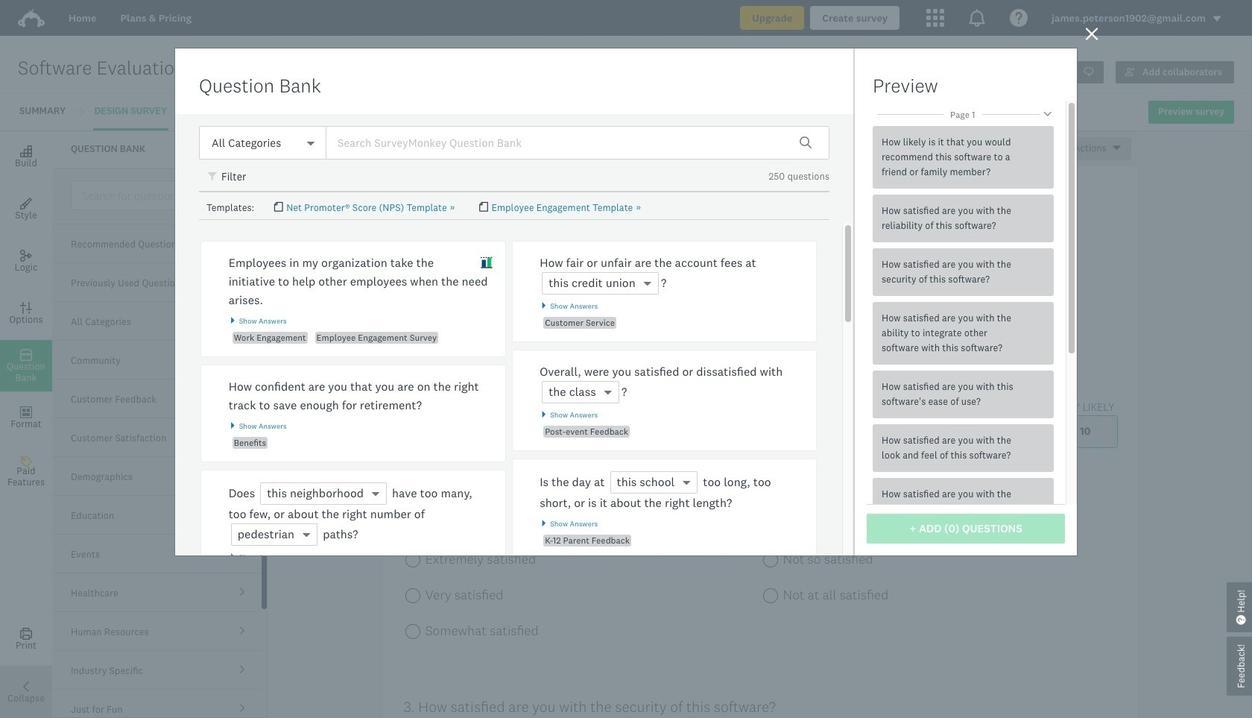 Task type: vqa. For each thing, say whether or not it's contained in the screenshot.
X icon
no



Task type: locate. For each thing, give the bounding box(es) containing it.
icon   xjtfe image
[[208, 172, 218, 182], [481, 257, 493, 269]]

Search SurveyMonkey Question Bank text field
[[326, 126, 830, 160]]

products icon image
[[927, 9, 945, 27], [969, 9, 987, 27]]

0 vertical spatial icon   xjtfe image
[[208, 172, 218, 182]]

help icon image
[[1010, 9, 1028, 27]]

2 products icon image from the left
[[969, 9, 987, 27]]

1 horizontal spatial products icon image
[[969, 9, 987, 27]]

0 horizontal spatial products icon image
[[927, 9, 945, 27]]

1 horizontal spatial icon   xjtfe image
[[481, 257, 493, 269]]



Task type: describe. For each thing, give the bounding box(es) containing it.
1 vertical spatial icon   xjtfe image
[[481, 257, 493, 269]]

0 horizontal spatial icon   xjtfe image
[[208, 172, 218, 182]]

1 products icon image from the left
[[927, 9, 945, 27]]

Search for questions text field
[[71, 180, 260, 210]]

surveymonkey logo image
[[18, 9, 45, 28]]



